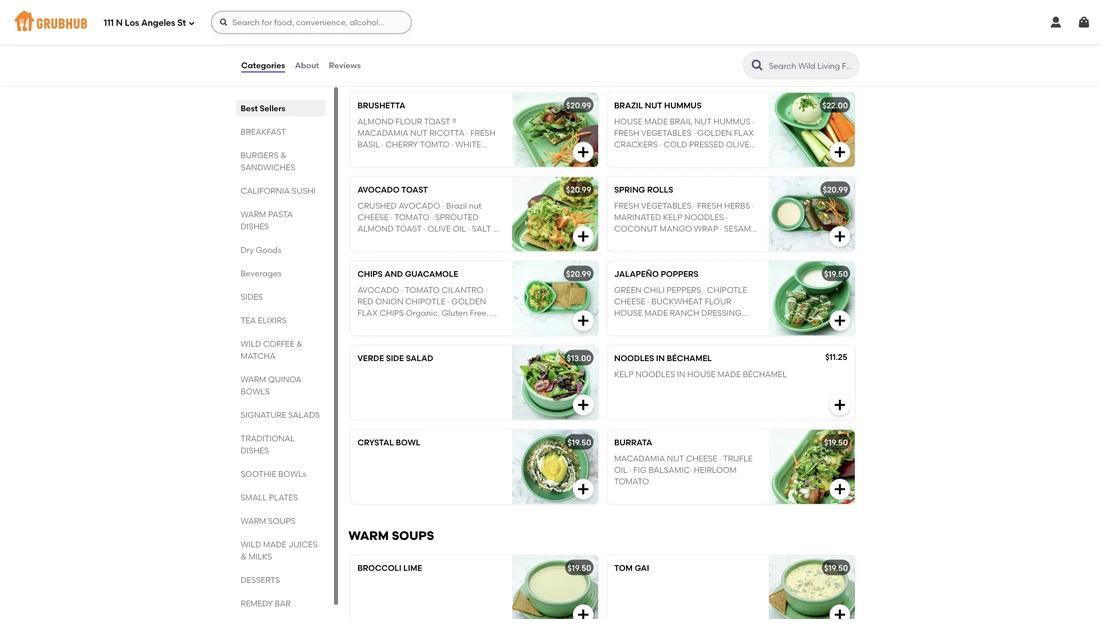Task type: describe. For each thing, give the bounding box(es) containing it.
crushed avocado · brazil nut cheese · tomato · sprouted almond toast · olive oil · salt & pepper  organic, gluten free, & raw
[[358, 201, 499, 246]]

crackers
[[615, 140, 658, 150]]

poppers
[[661, 269, 699, 279]]

st
[[177, 18, 186, 28]]

n
[[116, 18, 123, 28]]

cream
[[358, 15, 387, 25]]

desserts tab
[[241, 574, 321, 586]]

guacamole
[[405, 269, 458, 279]]

desserts
[[241, 575, 280, 585]]

avocado toast
[[358, 185, 428, 195]]

flax for red
[[358, 309, 378, 318]]

warm pasta dishes tab
[[241, 208, 321, 232]]

0 horizontal spatial béchamel
[[667, 353, 712, 363]]

ranch
[[670, 309, 700, 318]]

hummus inside house made brail nut hummus · fresh vegetables · golden flax crackers · cold pressed olive oil  organic, gluten free, & raw
[[714, 117, 751, 126]]

2 vertical spatial house
[[688, 370, 716, 379]]

burgers
[[241, 150, 279, 160]]

wild made juices & milks
[[241, 539, 318, 561]]

sandwiches
[[241, 162, 295, 172]]

chipotle inside avocado · tomato cilantro · red onion chipotle · golden flax chips  organic, gluten free, & raw
[[406, 297, 446, 307]]

soothie bowls
[[241, 469, 307, 479]]

white
[[456, 140, 481, 150]]

dishes inside warm pasta dishes
[[241, 221, 269, 231]]

$20.99 for green chili peppers · chipotle cheese · buckwheat flour · house made ranch dressing organic, gluten free, & raw
[[566, 269, 592, 279]]

warm soups tab
[[241, 515, 321, 527]]

& inside wild made juices & milks
[[241, 551, 247, 561]]

salad
[[406, 353, 434, 363]]

macadamia inside almond  flour toast ª macadamia nut ricotta · fresh basil · cherry tomto · white truffle oil · kalamata olives
[[358, 128, 409, 138]]

angeles
[[141, 18, 175, 28]]

breakfast
[[241, 127, 286, 136]]

svg image for macadamia nut cheese · trufle oil · fig balsamic· heirloom tomato
[[834, 483, 847, 496]]

tomato inside crushed avocado · brazil nut cheese · tomato · sprouted almond toast · olive oil · salt & pepper  organic, gluten free, & raw
[[395, 213, 430, 222]]

wild for matcha
[[241, 339, 261, 349]]

verde
[[358, 353, 384, 363]]

goods
[[256, 245, 282, 255]]

reviews button
[[329, 45, 362, 86]]

kalamata
[[413, 152, 456, 161]]

bowls
[[241, 386, 270, 396]]

cashew
[[421, 0, 457, 2]]

warm up broccoli
[[349, 528, 389, 543]]

avocado for toast
[[358, 185, 400, 195]]

dry goods
[[241, 245, 282, 255]]

almond inside 'acai · almond cashew milk · honey blueberries · sweet cream  · granola · cinnamon · blue majick'
[[383, 0, 419, 2]]

gluten inside green chili peppers · chipotle cheese · buckwheat flour · house made ranch dressing organic, gluten free, & raw
[[650, 320, 676, 330]]

organic, inside fresh vegetables · fresh herbs · marinated kelp noodles · coconut mango wrap · sesame dip  organic, gluten free, & raw
[[630, 236, 663, 246]]

& inside the burgers & sandwiches
[[281, 150, 287, 160]]

green chili peppers · chipotle cheese · buckwheat flour · house made ranch dressing organic, gluten free, & raw
[[615, 285, 748, 330]]

dry goods tab
[[241, 244, 321, 256]]

best
[[241, 103, 258, 113]]

0 horizontal spatial kelp
[[615, 370, 634, 379]]

acai · almond cashew milk · honey blueberries · sweet cream  · granola · cinnamon · blue majick
[[358, 0, 490, 36]]

0 vertical spatial hummus
[[665, 101, 702, 110]]

lime
[[404, 563, 422, 573]]

nut right brazil
[[645, 101, 663, 110]]

soothie
[[241, 469, 277, 479]]

warm soups inside warm soups tab
[[241, 516, 296, 526]]

house inside green chili peppers · chipotle cheese · buckwheat flour · house made ranch dressing organic, gluten free, & raw
[[615, 309, 643, 318]]

crystal bowl
[[358, 438, 421, 447]]

olive inside house made brail nut hummus · fresh vegetables · golden flax crackers · cold pressed olive oil  organic, gluten free, & raw
[[726, 140, 750, 150]]

crystal bowl image
[[512, 430, 598, 504]]

spring rolls image
[[769, 177, 855, 252]]

green
[[615, 285, 642, 295]]

dry
[[241, 245, 254, 255]]

pasta
[[268, 209, 293, 219]]

almond inside crushed avocado · brazil nut cheese · tomato · sprouted almond toast · olive oil · salt & pepper  organic, gluten free, & raw
[[358, 224, 394, 234]]

svg image for fresh vegetables · fresh herbs · marinated kelp noodles · coconut mango wrap · sesame dip  organic, gluten free, & raw
[[834, 230, 847, 244]]

raw inside green chili peppers · chipotle cheese · buckwheat flour · house made ranch dressing organic, gluten free, & raw
[[707, 320, 724, 330]]

quinoa
[[268, 374, 302, 384]]

burgers & sandwiches
[[241, 150, 295, 172]]

Search for food, convenience, alcohol... search field
[[211, 11, 412, 34]]

warm for warm quinoa bowls tab
[[241, 374, 266, 384]]

olive inside crushed avocado · brazil nut cheese · tomato · sprouted almond toast · olive oil · salt & pepper  organic, gluten free, & raw
[[428, 224, 451, 234]]

avocado · tomato cilantro · red onion chipotle · golden flax chips  organic, gluten free, & raw
[[358, 285, 497, 330]]

organic, inside avocado · tomato cilantro · red onion chipotle · golden flax chips  organic, gluten free, & raw
[[406, 309, 440, 318]]

side
[[386, 353, 404, 363]]

0 vertical spatial chips
[[358, 269, 383, 279]]

best sellers tab
[[241, 102, 321, 114]]

vegetables inside fresh vegetables · fresh herbs · marinated kelp noodles · coconut mango wrap · sesame dip  organic, gluten free, & raw
[[641, 201, 692, 211]]

balsamic·
[[649, 465, 692, 475]]

ricotta
[[430, 128, 465, 138]]

$13.00
[[567, 353, 592, 363]]

oil inside macadamia nut cheese · trufle oil · fig balsamic· heirloom tomato
[[615, 465, 628, 475]]

reviews
[[329, 60, 361, 70]]

milks
[[249, 551, 272, 561]]

flax for ·
[[734, 128, 754, 138]]

broccoli
[[358, 563, 402, 573]]

warm for warm pasta dishes "tab"
[[241, 209, 266, 219]]

svg image for green chili peppers · chipotle cheese · buckwheat flour · house made ranch dressing organic, gluten free, & raw
[[834, 314, 847, 328]]

ª
[[452, 117, 457, 126]]

brushetta image
[[512, 93, 598, 167]]

fresh up marinated
[[615, 201, 640, 211]]

signature salads
[[241, 410, 320, 420]]

1 vertical spatial toast
[[402, 185, 428, 195]]

brushetta
[[358, 101, 406, 110]]

soups inside tab
[[268, 516, 296, 526]]

macadamia inside macadamia nut cheese · trufle oil · fig balsamic· heirloom tomato
[[615, 454, 665, 464]]

categories
[[241, 60, 285, 70]]

honey
[[358, 3, 386, 13]]

111 n los angeles st
[[104, 18, 186, 28]]

& inside avocado · tomato cilantro · red onion chipotle · golden flax chips  organic, gluten free, & raw
[[491, 309, 497, 318]]

chips and guacamole
[[358, 269, 458, 279]]

2 vertical spatial noodles
[[636, 370, 675, 379]]

buckwheat
[[652, 297, 703, 307]]

sprouted
[[435, 213, 479, 222]]

cheese for green
[[615, 297, 646, 307]]

oil inside crushed avocado · brazil nut cheese · tomato · sprouted almond toast · olive oil · salt & pepper  organic, gluten free, & raw
[[453, 224, 466, 234]]

jalapeño
[[615, 269, 659, 279]]

chips inside avocado · tomato cilantro · red onion chipotle · golden flax chips  organic, gluten free, & raw
[[380, 309, 404, 318]]

tom gai
[[615, 563, 650, 573]]

red
[[358, 297, 374, 307]]

free, inside crushed avocado · brazil nut cheese · tomato · sprouted almond toast · olive oil · salt & pepper  organic, gluten free, & raw
[[453, 236, 472, 246]]

tomato inside avocado · tomato cilantro · red onion chipotle · golden flax chips  organic, gluten free, & raw
[[405, 285, 440, 295]]

chipotle inside green chili peppers · chipotle cheese · buckwheat flour · house made ranch dressing organic, gluten free, & raw
[[707, 285, 748, 295]]

spring
[[615, 185, 646, 195]]

gai
[[635, 563, 650, 573]]

about button
[[294, 45, 320, 86]]

& inside house made brail nut hummus · fresh vegetables · golden flax crackers · cold pressed olive oil  organic, gluten free, & raw
[[715, 152, 721, 161]]

small plates inside tab
[[241, 492, 298, 502]]

matcha
[[241, 351, 276, 361]]

made inside house made brail nut hummus · fresh vegetables · golden flax crackers · cold pressed olive oil  organic, gluten free, & raw
[[645, 117, 668, 126]]

best sellers
[[241, 103, 286, 113]]

$22.00
[[823, 101, 848, 110]]

free, inside green chili peppers · chipotle cheese · buckwheat flour · house made ranch dressing organic, gluten free, & raw
[[678, 320, 697, 330]]

made inside wild made juices & milks
[[263, 539, 287, 549]]

bar
[[275, 598, 291, 608]]

cilantro
[[442, 285, 484, 295]]

fresh up wrap
[[698, 201, 723, 211]]

elixirs
[[258, 315, 287, 325]]

sides
[[241, 292, 263, 302]]

noodles inside fresh vegetables · fresh herbs · marinated kelp noodles · coconut mango wrap · sesame dip  organic, gluten free, & raw
[[685, 213, 724, 222]]

cinnamon
[[440, 15, 486, 25]]

small plates tab
[[241, 491, 321, 503]]

bowls
[[278, 469, 307, 479]]

california sushi tab
[[241, 185, 321, 197]]

& inside wild coffee & matcha
[[296, 339, 303, 349]]

crystal
[[358, 438, 394, 447]]

categories button
[[241, 45, 286, 86]]

gluten inside avocado · tomato cilantro · red onion chipotle · golden flax chips  organic, gluten free, & raw
[[442, 309, 468, 318]]

olives
[[458, 152, 486, 161]]

& inside fresh vegetables · fresh herbs · marinated kelp noodles · coconut mango wrap · sesame dip  organic, gluten free, & raw
[[714, 236, 720, 246]]

bowl
[[396, 438, 421, 447]]

wrap
[[694, 224, 719, 234]]

gluten inside house made brail nut hummus · fresh vegetables · golden flax crackers · cold pressed olive oil  organic, gluten free, & raw
[[666, 152, 692, 161]]

salt
[[472, 224, 491, 234]]

1 horizontal spatial warm soups
[[349, 528, 434, 543]]

basil
[[358, 140, 380, 150]]

jalapeño poppers
[[615, 269, 699, 279]]



Task type: locate. For each thing, give the bounding box(es) containing it.
avocado inside avocado · tomato cilantro · red onion chipotle · golden flax chips  organic, gluten free, & raw
[[358, 285, 399, 295]]

free, inside avocado · tomato cilantro · red onion chipotle · golden flax chips  organic, gluten free, & raw
[[470, 309, 489, 318]]

0 vertical spatial wild
[[241, 339, 261, 349]]

gluten down mango
[[665, 236, 692, 246]]

olive right the pressed
[[726, 140, 750, 150]]

nut inside macadamia nut cheese · trufle oil · fig balsamic· heirloom tomato
[[667, 454, 685, 464]]

1 horizontal spatial small plates
[[349, 66, 440, 80]]

almond
[[383, 0, 419, 2], [358, 117, 394, 126], [358, 224, 394, 234]]

free, down wrap
[[693, 236, 712, 246]]

warm up bowls
[[241, 374, 266, 384]]

brazil nut hummus image
[[769, 93, 855, 167]]

1 vertical spatial chipotle
[[406, 297, 446, 307]]

0 vertical spatial soups
[[268, 516, 296, 526]]

burrata
[[615, 438, 653, 447]]

warm soups
[[241, 516, 296, 526], [349, 528, 434, 543]]

&
[[281, 150, 287, 160], [715, 152, 721, 161], [493, 224, 499, 234], [474, 236, 480, 246], [714, 236, 720, 246], [491, 309, 497, 318], [699, 320, 705, 330], [296, 339, 303, 349], [241, 551, 247, 561]]

2 vertical spatial cheese
[[686, 454, 718, 464]]

plates
[[393, 66, 440, 80], [269, 492, 298, 502]]

verde side salad image
[[512, 346, 598, 420]]

111
[[104, 18, 114, 28]]

organic, inside crushed avocado · brazil nut cheese · tomato · sprouted almond toast · olive oil · salt & pepper  organic, gluten free, & raw
[[389, 236, 423, 246]]

flour up the cherry
[[396, 117, 422, 126]]

1 vertical spatial small plates
[[241, 492, 298, 502]]

1 vertical spatial wild
[[241, 539, 261, 549]]

raw down the pressed
[[723, 152, 739, 161]]

1 vertical spatial noodles
[[615, 353, 655, 363]]

oil left fig
[[615, 465, 628, 475]]

0 vertical spatial tomato
[[395, 213, 430, 222]]

raw down sesame
[[722, 236, 739, 246]]

svg image
[[188, 20, 195, 27], [834, 230, 847, 244], [834, 314, 847, 328], [834, 483, 847, 496], [834, 608, 847, 619]]

golden for free,
[[452, 297, 486, 307]]

warm for warm soups tab
[[241, 516, 266, 526]]

1 horizontal spatial chipotle
[[707, 285, 748, 295]]

0 vertical spatial avocado
[[358, 185, 400, 195]]

0 horizontal spatial olive
[[428, 224, 451, 234]]

kelp inside fresh vegetables · fresh herbs · marinated kelp noodles · coconut mango wrap · sesame dip  organic, gluten free, & raw
[[663, 213, 683, 222]]

organic, down guacamole
[[406, 309, 440, 318]]

house down noodles in béchamel
[[688, 370, 716, 379]]

gluten
[[666, 152, 692, 161], [425, 236, 451, 246], [665, 236, 692, 246], [442, 309, 468, 318], [650, 320, 676, 330]]

warm soups down small plates tab
[[241, 516, 296, 526]]

nut inside house made brail nut hummus · fresh vegetables · golden flax crackers · cold pressed olive oil  organic, gluten free, & raw
[[695, 117, 712, 126]]

0 vertical spatial noodles
[[685, 213, 724, 222]]

brazil nut hummus
[[615, 101, 702, 110]]

·
[[379, 0, 381, 2], [480, 0, 482, 2], [442, 3, 444, 13], [389, 15, 391, 25], [436, 15, 438, 25], [488, 15, 490, 25], [753, 117, 755, 126], [467, 128, 469, 138], [694, 128, 696, 138], [382, 140, 384, 150], [452, 140, 454, 150], [660, 140, 662, 150], [409, 152, 411, 161], [442, 201, 444, 211], [694, 201, 696, 211], [752, 201, 754, 211], [391, 213, 393, 222], [431, 213, 433, 222], [726, 213, 728, 222], [424, 224, 426, 234], [468, 224, 470, 234], [721, 224, 722, 234], [401, 285, 403, 295], [486, 285, 488, 295], [703, 285, 705, 295], [448, 297, 450, 307], [648, 297, 650, 307], [734, 297, 736, 307], [720, 454, 722, 464], [630, 465, 632, 475]]

hummus
[[665, 101, 702, 110], [714, 117, 751, 126]]

0 vertical spatial dishes
[[241, 221, 269, 231]]

tom gai image
[[769, 555, 855, 619]]

0 vertical spatial olive
[[726, 140, 750, 150]]

almond up "pepper"
[[358, 224, 394, 234]]

& inside green chili peppers · chipotle cheese · buckwheat flour · house made ranch dressing organic, gluten free, & raw
[[699, 320, 705, 330]]

nut up tomto
[[411, 128, 428, 138]]

1 vertical spatial small
[[241, 492, 267, 502]]

soothie bowls tab
[[241, 468, 321, 480]]

toast inside crushed avocado · brazil nut cheese · tomato · sprouted almond toast · olive oil · salt & pepper  organic, gluten free, & raw
[[396, 224, 422, 234]]

organic, down coconut
[[630, 236, 663, 246]]

2 wild from the top
[[241, 539, 261, 549]]

1 vertical spatial almond
[[358, 117, 394, 126]]

tomato down fig
[[615, 477, 649, 487]]

2 vertical spatial toast
[[396, 224, 422, 234]]

noodles right '$13.00'
[[615, 353, 655, 363]]

free, down the pressed
[[694, 152, 713, 161]]

tea elixirs
[[241, 315, 287, 325]]

dishes
[[241, 221, 269, 231], [241, 445, 269, 455]]

majick
[[380, 27, 411, 36]]

macadamia up basil
[[358, 128, 409, 138]]

1 vertical spatial vegetables
[[641, 201, 692, 211]]

oil down the cherry
[[394, 152, 407, 161]]

california
[[241, 186, 290, 195]]

0 vertical spatial chipotle
[[707, 285, 748, 295]]

1 vertical spatial avocado
[[399, 201, 440, 211]]

2 vegetables from the top
[[641, 201, 692, 211]]

fig
[[634, 465, 647, 475]]

0 vertical spatial warm soups
[[241, 516, 296, 526]]

oil down sprouted
[[453, 224, 466, 234]]

1 vertical spatial dishes
[[241, 445, 269, 455]]

house down brazil
[[615, 117, 643, 126]]

1 horizontal spatial macadamia
[[615, 454, 665, 464]]

dishes inside the traditional dishes
[[241, 445, 269, 455]]

sides tab
[[241, 291, 321, 303]]

burrata image
[[769, 430, 855, 504]]

gift special image
[[512, 0, 598, 42]]

organic, up chips and guacamole
[[389, 236, 423, 246]]

golden up the pressed
[[698, 128, 732, 138]]

small plates up brushetta
[[349, 66, 440, 80]]

1 horizontal spatial kelp
[[663, 213, 683, 222]]

1 horizontal spatial flour
[[705, 297, 732, 307]]

warm inside warm quinoa bowls
[[241, 374, 266, 384]]

1 vertical spatial kelp
[[615, 370, 634, 379]]

free, inside house made brail nut hummus · fresh vegetables · golden flax crackers · cold pressed olive oil  organic, gluten free, & raw
[[694, 152, 713, 161]]

0 horizontal spatial warm soups
[[241, 516, 296, 526]]

hummus up brail
[[665, 101, 702, 110]]

1 horizontal spatial flax
[[734, 128, 754, 138]]

plates down majick
[[393, 66, 440, 80]]

house down green
[[615, 309, 643, 318]]

signature salads tab
[[241, 409, 321, 421]]

0 horizontal spatial golden
[[452, 297, 486, 307]]

$19.50 for tom gai
[[825, 563, 848, 573]]

wild up matcha
[[241, 339, 261, 349]]

chili
[[644, 285, 665, 295]]

small inside tab
[[241, 492, 267, 502]]

0 horizontal spatial plates
[[269, 492, 298, 502]]

2 dishes from the top
[[241, 445, 269, 455]]

almond inside almond  flour toast ª macadamia nut ricotta · fresh basil · cherry tomto · white truffle oil · kalamata olives
[[358, 117, 394, 126]]

0 vertical spatial in
[[656, 353, 665, 363]]

main navigation navigation
[[0, 0, 1101, 45]]

1 vertical spatial golden
[[452, 297, 486, 307]]

toast inside almond  flour toast ª macadamia nut ricotta · fresh basil · cherry tomto · white truffle oil · kalamata olives
[[424, 117, 451, 126]]

warm pasta dishes
[[241, 209, 293, 231]]

crushed
[[358, 201, 397, 211]]

1 horizontal spatial cheese
[[615, 297, 646, 307]]

tomato
[[395, 213, 430, 222], [405, 285, 440, 295], [615, 477, 649, 487]]

golden down cilantro
[[452, 297, 486, 307]]

1 vertical spatial cheese
[[615, 297, 646, 307]]

$11.25
[[826, 352, 848, 362]]

raw inside avocado · tomato cilantro · red onion chipotle · golden flax chips  organic, gluten free, & raw
[[358, 320, 375, 330]]

plates inside tab
[[269, 492, 298, 502]]

beverages tab
[[241, 267, 321, 279]]

warm quinoa bowls tab
[[241, 373, 321, 397]]

1 horizontal spatial in
[[677, 370, 686, 379]]

raw inside crushed avocado · brazil nut cheese · tomato · sprouted almond toast · olive oil · salt & pepper  organic, gluten free, & raw
[[482, 236, 499, 246]]

breakfast tab
[[241, 126, 321, 138]]

0 vertical spatial macadamia
[[358, 128, 409, 138]]

1 vertical spatial hummus
[[714, 117, 751, 126]]

fresh
[[471, 128, 496, 138], [615, 128, 640, 138], [615, 201, 640, 211], [698, 201, 723, 211]]

soups
[[268, 516, 296, 526], [392, 528, 434, 543]]

1 horizontal spatial small
[[349, 66, 390, 80]]

1 wild from the top
[[241, 339, 261, 349]]

brazil
[[615, 101, 643, 110]]

chips down onion
[[380, 309, 404, 318]]

peppers
[[667, 285, 702, 295]]

1 vertical spatial house
[[615, 309, 643, 318]]

0 vertical spatial toast
[[424, 117, 451, 126]]

pepper
[[358, 236, 387, 246]]

free, down sprouted
[[453, 236, 472, 246]]

golden for pressed
[[698, 128, 732, 138]]

organic, down green
[[615, 320, 648, 330]]

0 horizontal spatial cheese
[[358, 213, 389, 222]]

2 horizontal spatial cheese
[[686, 454, 718, 464]]

$19.50 for crystal bowl
[[568, 438, 592, 447]]

cheese for crushed
[[358, 213, 389, 222]]

kelp up mango
[[663, 213, 683, 222]]

jalapeño poppers image
[[769, 261, 855, 336]]

0 horizontal spatial small
[[241, 492, 267, 502]]

1 horizontal spatial olive
[[726, 140, 750, 150]]

0 horizontal spatial chipotle
[[406, 297, 446, 307]]

toast up the ricotta
[[424, 117, 451, 126]]

broccoli lime
[[358, 563, 422, 573]]

flour
[[396, 117, 422, 126], [705, 297, 732, 307]]

tomto
[[420, 140, 450, 150]]

fresh inside almond  flour toast ª macadamia nut ricotta · fresh basil · cherry tomto · white truffle oil · kalamata olives
[[471, 128, 496, 138]]

dressing
[[702, 309, 742, 318]]

warm soups up broccoli lime
[[349, 528, 434, 543]]

olive
[[726, 140, 750, 150], [428, 224, 451, 234]]

0 horizontal spatial hummus
[[665, 101, 702, 110]]

1 vertical spatial soups
[[392, 528, 434, 543]]

flax
[[734, 128, 754, 138], [358, 309, 378, 318]]

blue
[[358, 27, 378, 36]]

milk
[[459, 0, 478, 2]]

nut
[[469, 201, 482, 211]]

organic, inside house made brail nut hummus · fresh vegetables · golden flax crackers · cold pressed olive oil  organic, gluten free, & raw
[[630, 152, 664, 161]]

almond up blueberries
[[383, 0, 419, 2]]

vegetables down "rolls"
[[641, 201, 692, 211]]

wild inside wild coffee & matcha
[[241, 339, 261, 349]]

noodles up wrap
[[685, 213, 724, 222]]

wild coffee & matcha
[[241, 339, 303, 361]]

tomato inside macadamia nut cheese · trufle oil · fig balsamic· heirloom tomato
[[615, 477, 649, 487]]

1 vegetables from the top
[[641, 128, 692, 138]]

nut up the balsamic·
[[667, 454, 685, 464]]

1 horizontal spatial hummus
[[714, 117, 751, 126]]

Search Wild Living Foods search field
[[768, 60, 856, 71]]

2 vertical spatial tomato
[[615, 477, 649, 487]]

los
[[125, 18, 139, 28]]

fresh up crackers
[[615, 128, 640, 138]]

fresh up white
[[471, 128, 496, 138]]

tea
[[241, 315, 256, 325]]

tea elixirs tab
[[241, 314, 321, 326]]

traditional dishes tab
[[241, 432, 321, 456]]

wild up milks
[[241, 539, 261, 549]]

macadamia
[[358, 128, 409, 138], [615, 454, 665, 464]]

0 vertical spatial house
[[615, 117, 643, 126]]

0 vertical spatial flour
[[396, 117, 422, 126]]

soups down small plates tab
[[268, 516, 296, 526]]

wild for &
[[241, 539, 261, 549]]

1 vertical spatial flour
[[705, 297, 732, 307]]

oil down crackers
[[615, 152, 628, 161]]

toast
[[424, 117, 451, 126], [402, 185, 428, 195], [396, 224, 422, 234]]

dishes up dry goods
[[241, 221, 269, 231]]

small up brushetta
[[349, 66, 390, 80]]

burgers & sandwiches tab
[[241, 149, 321, 173]]

dip
[[615, 236, 628, 246]]

small plates down soothie bowls
[[241, 492, 298, 502]]

0 vertical spatial plates
[[393, 66, 440, 80]]

raw inside house made brail nut hummus · fresh vegetables · golden flax crackers · cold pressed olive oil  organic, gluten free, & raw
[[723, 152, 739, 161]]

house made brail nut hummus · fresh vegetables · golden flax crackers · cold pressed olive oil  organic, gluten free, & raw
[[615, 117, 755, 161]]

cheese down green
[[615, 297, 646, 307]]

wild coffee & matcha tab
[[241, 338, 321, 362]]

1 vertical spatial tomato
[[405, 285, 440, 295]]

spring rolls
[[615, 185, 674, 195]]

1 dishes from the top
[[241, 221, 269, 231]]

toast up crushed avocado · brazil nut cheese · tomato · sprouted almond toast · olive oil · salt & pepper  organic, gluten free, & raw
[[402, 185, 428, 195]]

1 vertical spatial flax
[[358, 309, 378, 318]]

0 horizontal spatial macadamia
[[358, 128, 409, 138]]

oil inside almond  flour toast ª macadamia nut ricotta · fresh basil · cherry tomto · white truffle oil · kalamata olives
[[394, 152, 407, 161]]

verde side salad
[[358, 353, 434, 363]]

dishes down traditional
[[241, 445, 269, 455]]

tomato down avocado toast
[[395, 213, 430, 222]]

organic, down crackers
[[630, 152, 664, 161]]

1 vertical spatial in
[[677, 370, 686, 379]]

nut right brail
[[695, 117, 712, 126]]

cherry
[[386, 140, 418, 150]]

wild inside wild made juices & milks
[[241, 539, 261, 549]]

0 vertical spatial golden
[[698, 128, 732, 138]]

chipotle down guacamole
[[406, 297, 446, 307]]

$20.99
[[566, 101, 592, 110], [566, 185, 592, 195], [823, 185, 848, 195], [566, 269, 592, 279]]

raw down dressing
[[707, 320, 724, 330]]

cheese down crushed
[[358, 213, 389, 222]]

chips left and
[[358, 269, 383, 279]]

kelp noodles in house made béchamel
[[615, 370, 787, 379]]

gluten down cold
[[666, 152, 692, 161]]

1 vertical spatial macadamia
[[615, 454, 665, 464]]

1 horizontal spatial plates
[[393, 66, 440, 80]]

1 horizontal spatial golden
[[698, 128, 732, 138]]

raw down salt
[[482, 236, 499, 246]]

noodles down noodles in béchamel
[[636, 370, 675, 379]]

granola
[[393, 15, 434, 25]]

0 vertical spatial béchamel
[[667, 353, 712, 363]]

golden inside avocado · tomato cilantro · red onion chipotle · golden flax chips  organic, gluten free, & raw
[[452, 297, 486, 307]]

avocado inside crushed avocado · brazil nut cheese · tomato · sprouted almond toast · olive oil · salt & pepper  organic, gluten free, & raw
[[399, 201, 440, 211]]

beverages
[[241, 268, 282, 278]]

gluten down sprouted
[[425, 236, 451, 246]]

free, inside fresh vegetables · fresh herbs · marinated kelp noodles · coconut mango wrap · sesame dip  organic, gluten free, & raw
[[693, 236, 712, 246]]

flour inside green chili peppers · chipotle cheese · buckwheat flour · house made ranch dressing organic, gluten free, & raw
[[705, 297, 732, 307]]

trufle
[[723, 454, 753, 464]]

tom
[[615, 563, 633, 573]]

almond  flour toast ª macadamia nut ricotta · fresh basil · cherry tomto · white truffle oil · kalamata olives
[[358, 117, 496, 161]]

organic, inside green chili peppers · chipotle cheese · buckwheat flour · house made ranch dressing organic, gluten free, & raw
[[615, 320, 648, 330]]

0 vertical spatial small plates
[[349, 66, 440, 80]]

broccoli lime image
[[512, 555, 598, 619]]

warm inside warm pasta dishes
[[241, 209, 266, 219]]

0 vertical spatial vegetables
[[641, 128, 692, 138]]

remedy bar tab
[[241, 597, 321, 609]]

raw down red
[[358, 320, 375, 330]]

1 vertical spatial warm soups
[[349, 528, 434, 543]]

gluten down ranch
[[650, 320, 676, 330]]

gluten inside fresh vegetables · fresh herbs · marinated kelp noodles · coconut mango wrap · sesame dip  organic, gluten free, & raw
[[665, 236, 692, 246]]

wild made juices & milks tab
[[241, 538, 321, 562]]

flour inside almond  flour toast ª macadamia nut ricotta · fresh basil · cherry tomto · white truffle oil · kalamata olives
[[396, 117, 422, 126]]

oil
[[394, 152, 407, 161], [615, 152, 628, 161], [453, 224, 466, 234], [615, 465, 628, 475]]

svg image
[[1050, 15, 1063, 29], [1078, 15, 1091, 29], [219, 18, 228, 27], [577, 146, 590, 159], [834, 146, 847, 159], [577, 230, 590, 244], [577, 314, 590, 328], [577, 398, 590, 412], [834, 398, 847, 412], [577, 483, 590, 496], [577, 608, 590, 619]]

0 horizontal spatial in
[[656, 353, 665, 363]]

sellers
[[260, 103, 286, 113]]

0 vertical spatial small
[[349, 66, 390, 80]]

nut inside almond  flour toast ª macadamia nut ricotta · fresh basil · cherry tomto · white truffle oil · kalamata olives
[[411, 128, 428, 138]]

onion
[[375, 297, 404, 307]]

1 vertical spatial olive
[[428, 224, 451, 234]]

fresh inside house made brail nut hummus · fresh vegetables · golden flax crackers · cold pressed olive oil  organic, gluten free, & raw
[[615, 128, 640, 138]]

avocado up onion
[[358, 285, 399, 295]]

0 vertical spatial flax
[[734, 128, 754, 138]]

2 vertical spatial avocado
[[358, 285, 399, 295]]

0 horizontal spatial flax
[[358, 309, 378, 318]]

hummus up the pressed
[[714, 117, 751, 126]]

vegetables inside house made brail nut hummus · fresh vegetables · golden flax crackers · cold pressed olive oil  organic, gluten free, & raw
[[641, 128, 692, 138]]

about
[[295, 60, 319, 70]]

raw inside fresh vegetables · fresh herbs · marinated kelp noodles · coconut mango wrap · sesame dip  organic, gluten free, & raw
[[722, 236, 739, 246]]

2 vertical spatial almond
[[358, 224, 394, 234]]

avocado toast image
[[512, 177, 598, 252]]

free, down cilantro
[[470, 309, 489, 318]]

organic,
[[630, 152, 664, 161], [389, 236, 423, 246], [630, 236, 663, 246], [406, 309, 440, 318], [615, 320, 648, 330]]

1 horizontal spatial soups
[[392, 528, 434, 543]]

flour up dressing
[[705, 297, 732, 307]]

flax inside avocado · tomato cilantro · red onion chipotle · golden flax chips  organic, gluten free, & raw
[[358, 309, 378, 318]]

$19.50 for broccoli lime
[[568, 563, 592, 573]]

béchamel
[[667, 353, 712, 363], [743, 370, 787, 379]]

flax inside house made brail nut hummus · fresh vegetables · golden flax crackers · cold pressed olive oil  organic, gluten free, & raw
[[734, 128, 754, 138]]

free, down ranch
[[678, 320, 697, 330]]

cheese inside macadamia nut cheese · trufle oil · fig balsamic· heirloom tomato
[[686, 454, 718, 464]]

almond down brushetta
[[358, 117, 394, 126]]

vegetables
[[641, 128, 692, 138], [641, 201, 692, 211]]

0 vertical spatial kelp
[[663, 213, 683, 222]]

kelp down noodles in béchamel
[[615, 370, 634, 379]]

0 horizontal spatial soups
[[268, 516, 296, 526]]

plates down soothie bowls tab
[[269, 492, 298, 502]]

avocado for ·
[[358, 285, 399, 295]]

in down noodles in béchamel
[[677, 370, 686, 379]]

avocado
[[358, 185, 400, 195], [399, 201, 440, 211], [358, 285, 399, 295]]

avocado up crushed
[[358, 185, 400, 195]]

gluten inside crushed avocado · brazil nut cheese · tomato · sprouted almond toast · olive oil · salt & pepper  organic, gluten free, & raw
[[425, 236, 451, 246]]

brazil
[[446, 201, 467, 211]]

1 vertical spatial béchamel
[[743, 370, 787, 379]]

olive down sprouted
[[428, 224, 451, 234]]

in up kelp noodles in house made béchamel
[[656, 353, 665, 363]]

sweet
[[446, 3, 473, 13]]

vegetables up cold
[[641, 128, 692, 138]]

mango
[[660, 224, 692, 234]]

avocado down avocado toast
[[399, 201, 440, 211]]

warm down small plates tab
[[241, 516, 266, 526]]

chipotle up dressing
[[707, 285, 748, 295]]

chips and guacamole image
[[512, 261, 598, 336]]

sesame
[[724, 224, 756, 234]]

small down soothie at bottom
[[241, 492, 267, 502]]

1 vertical spatial chips
[[380, 309, 404, 318]]

$20.99 for house made brail nut hummus · fresh vegetables · golden flax crackers · cold pressed olive oil  organic, gluten free, & raw
[[566, 101, 592, 110]]

cheese inside crushed avocado · brazil nut cheese · tomato · sprouted almond toast · olive oil · salt & pepper  organic, gluten free, & raw
[[358, 213, 389, 222]]

toast down crushed
[[396, 224, 422, 234]]

soups up lime
[[392, 528, 434, 543]]

0 vertical spatial cheese
[[358, 213, 389, 222]]

cheese inside green chili peppers · chipotle cheese · buckwheat flour · house made ranch dressing organic, gluten free, & raw
[[615, 297, 646, 307]]

search icon image
[[751, 58, 765, 72]]

small plates
[[349, 66, 440, 80], [241, 492, 298, 502]]

$19.50
[[825, 269, 848, 279], [568, 438, 592, 447], [825, 438, 848, 447], [568, 563, 592, 573], [825, 563, 848, 573]]

0 horizontal spatial flour
[[396, 117, 422, 126]]

warm down california
[[241, 209, 266, 219]]

$20.99 for fresh vegetables · fresh herbs · marinated kelp noodles · coconut mango wrap · sesame dip  organic, gluten free, & raw
[[566, 185, 592, 195]]

0 vertical spatial almond
[[383, 0, 419, 2]]

golden inside house made brail nut hummus · fresh vegetables · golden flax crackers · cold pressed olive oil  organic, gluten free, & raw
[[698, 128, 732, 138]]

made inside green chili peppers · chipotle cheese · buckwheat flour · house made ranch dressing organic, gluten free, & raw
[[645, 309, 668, 318]]

1 vertical spatial plates
[[269, 492, 298, 502]]

1 horizontal spatial béchamel
[[743, 370, 787, 379]]

0 horizontal spatial small plates
[[241, 492, 298, 502]]

macadamia up fig
[[615, 454, 665, 464]]

tomato down guacamole
[[405, 285, 440, 295]]

svg image inside main navigation navigation
[[188, 20, 195, 27]]

house inside house made brail nut hummus · fresh vegetables · golden flax crackers · cold pressed olive oil  organic, gluten free, & raw
[[615, 117, 643, 126]]

gluten down cilantro
[[442, 309, 468, 318]]

oil inside house made brail nut hummus · fresh vegetables · golden flax crackers · cold pressed olive oil  organic, gluten free, & raw
[[615, 152, 628, 161]]

cheese up heirloom
[[686, 454, 718, 464]]

golden
[[698, 128, 732, 138], [452, 297, 486, 307]]



Task type: vqa. For each thing, say whether or not it's contained in the screenshot.
SWEET
yes



